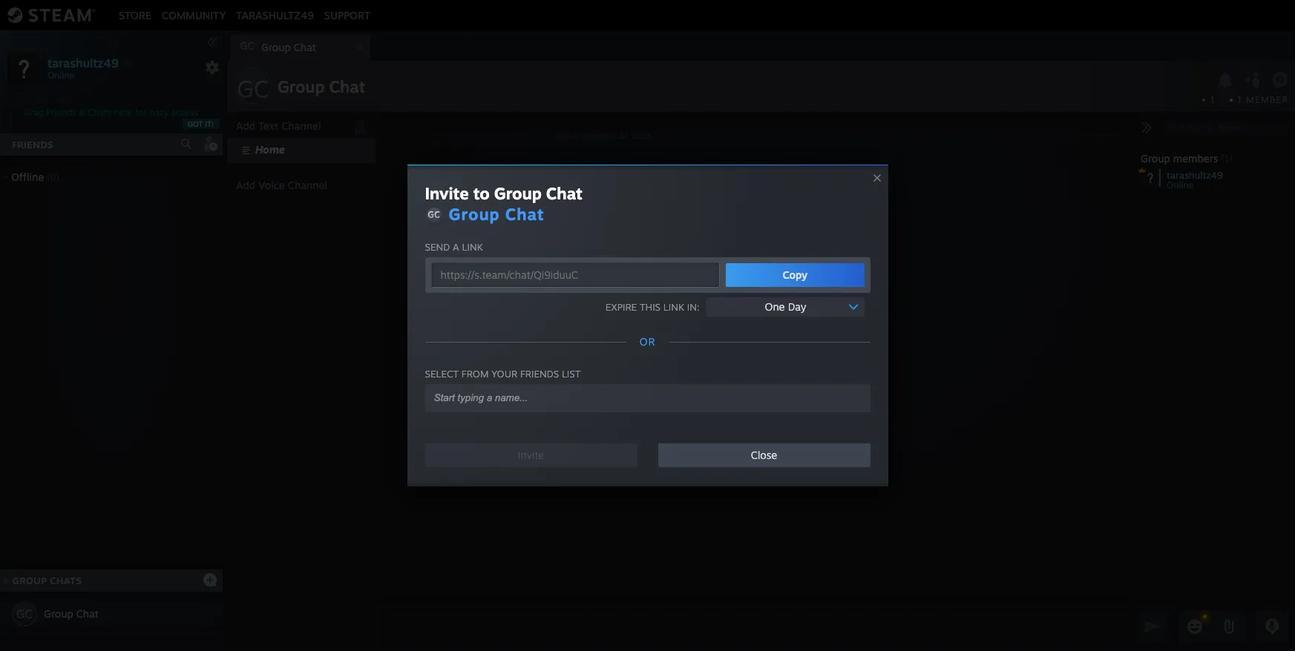 Task type: describe. For each thing, give the bounding box(es) containing it.
link for this
[[663, 301, 684, 313]]

support link
[[319, 9, 376, 21]]

a
[[453, 241, 459, 253]]

or
[[640, 336, 656, 348]]

group inside gc group chat
[[261, 41, 291, 53]]

friday,
[[557, 131, 580, 140]]

home
[[255, 143, 285, 156]]

store
[[119, 9, 151, 21]]

gc down collapse chats list 'image' on the left bottom of the page
[[16, 607, 33, 622]]

chat down friday,
[[546, 183, 583, 203]]

send
[[425, 241, 450, 253]]

2 vertical spatial tarashultz49
[[1167, 169, 1223, 181]]

1 for 1
[[1210, 94, 1215, 105]]

0 vertical spatial friends
[[46, 107, 76, 118]]

copy
[[783, 269, 808, 281]]

members
[[1173, 152, 1219, 165]]

close this tab image
[[353, 43, 367, 52]]

1 vertical spatial friends
[[12, 139, 53, 151]]

for
[[135, 107, 147, 118]]

add text channel
[[236, 120, 321, 132]]

expire
[[605, 301, 637, 313]]

2 vertical spatial group chat
[[44, 608, 99, 621]]

2 vertical spatial friends
[[520, 368, 559, 380]]

select from your friends list
[[425, 368, 581, 380]]

copy button
[[726, 264, 864, 287]]

in:
[[687, 301, 700, 313]]

2 horizontal spatial group chat
[[449, 204, 545, 224]]

link for a
[[462, 241, 483, 253]]

this
[[640, 301, 661, 313]]

chat down close this tab image
[[329, 76, 365, 96]]

expire this link in:
[[605, 301, 700, 313]]

invite to group chat
[[425, 183, 583, 203]]

one
[[765, 301, 785, 313]]

select
[[425, 368, 459, 380]]

drag
[[24, 107, 44, 118]]

add a friend image
[[202, 136, 218, 152]]

manage friends list settings image
[[205, 60, 220, 75]]

easy
[[149, 107, 169, 118]]

submit image
[[1142, 617, 1162, 637]]

collapse chats list image
[[0, 578, 17, 584]]

unpin channel list image
[[350, 116, 370, 135]]

manage notification settings image
[[1216, 72, 1235, 89]]

your
[[492, 368, 518, 380]]

manage group chat settings image
[[1272, 72, 1291, 91]]

add voice channel
[[236, 179, 327, 192]]

group members
[[1141, 152, 1219, 165]]

1 for 1 member
[[1237, 94, 1243, 105]]

chat inside gc group chat
[[294, 41, 316, 53]]

invite a friend to this group chat image
[[1244, 71, 1263, 90]]

1 member
[[1237, 94, 1289, 105]]



Task type: locate. For each thing, give the bounding box(es) containing it.
0 vertical spatial group chat
[[278, 76, 365, 96]]

1 horizontal spatial 1
[[1237, 94, 1243, 105]]

gc down invite on the top left of page
[[428, 209, 440, 220]]

link
[[462, 241, 483, 253], [663, 301, 684, 313]]

1 horizontal spatial chats
[[88, 107, 111, 118]]

group chats
[[12, 575, 82, 587]]

here
[[114, 107, 133, 118]]

offline
[[11, 171, 44, 183]]

chats
[[88, 107, 111, 118], [50, 575, 82, 587]]

one day
[[765, 301, 806, 313]]

access
[[171, 107, 199, 118]]

gc
[[240, 39, 254, 52], [237, 74, 269, 104], [428, 209, 440, 220], [16, 607, 33, 622]]

from
[[462, 368, 489, 380]]

0 vertical spatial add
[[236, 120, 255, 132]]

tarashultz49
[[236, 9, 314, 21], [48, 55, 119, 70], [1167, 169, 1223, 181]]

tarashultz49 link
[[231, 9, 319, 21]]

drag friends & chats here for easy access
[[24, 107, 199, 118]]

tarashultz49 down members
[[1167, 169, 1223, 181]]

Start typing a name... text field
[[432, 392, 851, 405]]

create a group chat image
[[203, 573, 217, 588]]

1 up filter by name text box
[[1210, 94, 1215, 105]]

add left the voice on the left
[[236, 179, 255, 192]]

gc up text
[[237, 74, 269, 104]]

send special image
[[1220, 618, 1238, 636]]

0 vertical spatial channel
[[281, 120, 321, 132]]

to
[[473, 183, 490, 203]]

add
[[236, 120, 255, 132], [236, 179, 255, 192]]

0 vertical spatial chats
[[88, 107, 111, 118]]

&
[[79, 107, 85, 118]]

text
[[258, 120, 278, 132]]

gc group chat
[[240, 39, 316, 53]]

1 vertical spatial chats
[[50, 575, 82, 587]]

channel right text
[[281, 120, 321, 132]]

1 vertical spatial group chat
[[449, 204, 545, 224]]

1 vertical spatial link
[[663, 301, 684, 313]]

0 horizontal spatial group chat
[[44, 608, 99, 621]]

chats right &
[[88, 107, 111, 118]]

Filter by Name text field
[[1162, 119, 1289, 138]]

group
[[261, 41, 291, 53], [278, 76, 325, 96], [1141, 152, 1170, 165], [494, 183, 542, 203], [449, 204, 500, 224], [12, 575, 47, 587], [44, 608, 73, 621]]

store link
[[114, 9, 157, 21]]

friends down drag
[[12, 139, 53, 151]]

chat down the group chats
[[76, 608, 99, 621]]

add for add voice channel
[[236, 179, 255, 192]]

tarashultz49 online
[[1167, 169, 1223, 191]]

2 add from the top
[[236, 179, 255, 192]]

chat down invite to group chat in the left top of the page
[[505, 204, 545, 224]]

gc inside gc group chat
[[240, 39, 254, 52]]

close
[[751, 449, 777, 462]]

0 vertical spatial tarashultz49
[[236, 9, 314, 21]]

support
[[324, 9, 371, 21]]

list
[[562, 368, 581, 380]]

community
[[162, 9, 226, 21]]

group chat
[[278, 76, 365, 96], [449, 204, 545, 224], [44, 608, 99, 621]]

1 left member
[[1237, 94, 1243, 105]]

november
[[582, 131, 618, 140]]

chats right collapse chats list 'image' on the left bottom of the page
[[50, 575, 82, 587]]

1 horizontal spatial link
[[663, 301, 684, 313]]

1 vertical spatial add
[[236, 179, 255, 192]]

collapse member list image
[[1141, 122, 1153, 134]]

1 horizontal spatial tarashultz49
[[236, 9, 314, 21]]

channel
[[281, 120, 321, 132], [288, 179, 327, 192]]

1
[[1210, 94, 1215, 105], [1237, 94, 1243, 105]]

tarashultz49 up gc group chat
[[236, 9, 314, 21]]

link left in:
[[663, 301, 684, 313]]

add left text
[[236, 120, 255, 132]]

link right a
[[462, 241, 483, 253]]

0 horizontal spatial link
[[462, 241, 483, 253]]

group chat down invite to group chat in the left top of the page
[[449, 204, 545, 224]]

2023
[[632, 131, 651, 140]]

1 vertical spatial tarashultz49
[[48, 55, 119, 70]]

chat
[[294, 41, 316, 53], [329, 76, 365, 96], [546, 183, 583, 203], [505, 204, 545, 224], [76, 608, 99, 621]]

community link
[[157, 9, 231, 21]]

friends left &
[[46, 107, 76, 118]]

tarashultz49 up &
[[48, 55, 119, 70]]

search my friends list image
[[180, 137, 193, 151]]

close button
[[658, 444, 870, 468]]

0 horizontal spatial 1
[[1210, 94, 1215, 105]]

chat down "tarashultz49" link
[[294, 41, 316, 53]]

add for add text channel
[[236, 120, 255, 132]]

online
[[1167, 180, 1194, 191]]

1 add from the top
[[236, 120, 255, 132]]

1 horizontal spatial group chat
[[278, 76, 365, 96]]

friends left list at left
[[520, 368, 559, 380]]

channel for add text channel
[[281, 120, 321, 132]]

group chat down close this tab image
[[278, 76, 365, 96]]

friends
[[46, 107, 76, 118], [12, 139, 53, 151], [520, 368, 559, 380]]

0 horizontal spatial chats
[[50, 575, 82, 587]]

send a link
[[425, 241, 483, 253]]

voice
[[258, 179, 285, 192]]

2 1 from the left
[[1237, 94, 1243, 105]]

0 horizontal spatial tarashultz49
[[48, 55, 119, 70]]

1 1 from the left
[[1210, 94, 1215, 105]]

gc down "tarashultz49" link
[[240, 39, 254, 52]]

1 vertical spatial channel
[[288, 179, 327, 192]]

2 horizontal spatial tarashultz49
[[1167, 169, 1223, 181]]

channel right the voice on the left
[[288, 179, 327, 192]]

17,
[[620, 131, 630, 140]]

invite
[[425, 183, 469, 203]]

member
[[1246, 94, 1289, 105]]

friday, november 17, 2023
[[557, 131, 651, 140]]

group chat down the group chats
[[44, 608, 99, 621]]

None text field
[[431, 263, 720, 288], [380, 609, 1132, 646], [431, 263, 720, 288], [380, 609, 1132, 646]]

0 vertical spatial link
[[462, 241, 483, 253]]

day
[[788, 301, 806, 313]]

channel for add voice channel
[[288, 179, 327, 192]]



Task type: vqa. For each thing, say whether or not it's contained in the screenshot.
Manage friends list settings icon
yes



